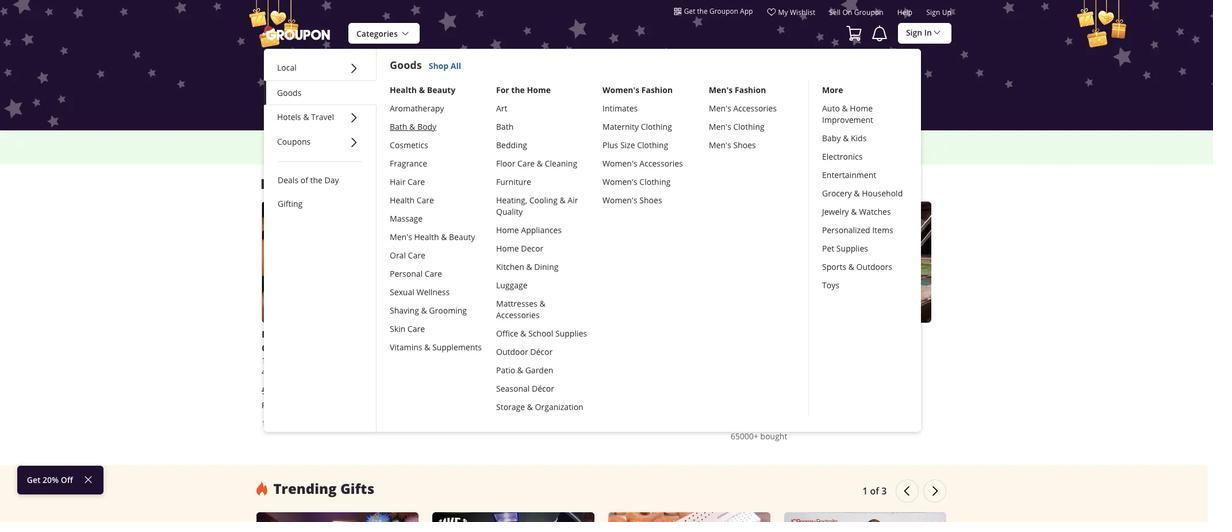 Task type: vqa. For each thing, say whether or not it's contained in the screenshot.
"calendar" Image at the top right of page
no



Task type: describe. For each thing, give the bounding box(es) containing it.
app
[[740, 6, 753, 16]]

bedding link
[[496, 136, 589, 154]]

sexual wellness link
[[390, 283, 483, 302]]

help
[[898, 7, 913, 17]]

kitchen & dining link
[[496, 258, 589, 276]]

concession
[[262, 342, 313, 355]]

promo inside get 10% off activities, beauty, and more. promo
[[376, 148, 402, 158]]

coupons link
[[277, 136, 311, 147]]

wellness
[[417, 287, 450, 298]]

groupon for on
[[855, 7, 884, 17]]

my wishlist
[[779, 7, 816, 17]]

premiere
[[289, 328, 331, 341]]

entertainment
[[823, 169, 877, 180]]

home inside "link"
[[496, 225, 519, 236]]

men's for men's shoes
[[709, 140, 732, 150]]

escape the stress of city life at king spa and sauna ch... 809 civic center dr., niles 51847 ratings
[[731, 328, 915, 378]]

& for shaving & grooming
[[421, 305, 427, 316]]

prep for thanksgiving! save on home decor, cleaning products, travel, florals & more.
[[734, 137, 915, 158]]

& for baby & kids
[[843, 133, 849, 144]]

groupon image
[[262, 24, 332, 41]]

entertainment link
[[823, 166, 908, 184]]

51847
[[791, 367, 814, 378]]

home appliances link
[[496, 221, 589, 240]]

goods button
[[264, 81, 376, 105]]

and inside get 10% off activities, beauty, and more. promo
[[407, 137, 420, 146]]

accessories for women's accessories
[[640, 158, 683, 169]]

aromatherapy link
[[390, 99, 483, 118]]

get for get 10% off activities, beauty, and more. promo
[[301, 137, 313, 146]]

of inside two hours of bowling and shoe rentals for two, four, or... 3111 river road, river grove
[[548, 328, 557, 341]]

1 vertical spatial supplies
[[556, 328, 587, 339]]

men's health & beauty link
[[390, 228, 483, 247]]

décor for outdoor décor
[[530, 347, 553, 358]]

0 vertical spatial beauty
[[427, 84, 456, 95]]

bath for bath & body
[[390, 121, 407, 132]]

trending
[[413, 175, 467, 193]]

hi
[[261, 174, 276, 193]]

categories
[[357, 28, 398, 39]]

more. inside get 10% off activities, beauty, and more. promo
[[422, 137, 442, 146]]

men's shoes
[[709, 140, 756, 150]]

men's clothing link
[[709, 118, 802, 136]]

oral
[[390, 250, 406, 261]]

furniture link
[[496, 173, 589, 191]]

health care link
[[390, 191, 483, 210]]

decor,
[[863, 137, 884, 146]]

outdoor décor link
[[496, 343, 589, 362]]

regal for regal
[[262, 400, 282, 411]]

on for holidays are here! save on gifts, activities, flowers & more.
[[599, 137, 608, 146]]

and inside two hours of bowling and shoe rentals for two, four, or... 3111 river road, river grove
[[598, 328, 616, 341]]

floor
[[496, 158, 516, 169]]

kitchen & dining
[[496, 261, 559, 272]]

the left day
[[310, 175, 323, 186]]

sauna
[[751, 342, 779, 355]]

ch...
[[781, 342, 801, 355]]

for inside two hours of bowling and shoe rentals for two, four, or... 3111 river road, river grove
[[680, 328, 693, 341]]

2 vertical spatial health
[[414, 232, 439, 242]]

pet
[[823, 243, 835, 254]]

activities,
[[343, 137, 377, 146]]

floor care & cleaning link
[[496, 154, 589, 173]]

intimates link
[[603, 99, 695, 118]]

office & school supplies
[[496, 328, 587, 339]]

shoes for men's shoes
[[734, 140, 756, 150]]

for
[[496, 84, 509, 95]]

from
[[545, 388, 565, 398]]

hotels
[[277, 112, 301, 123]]

flowers
[[664, 137, 690, 146]]

men's for men's clothing
[[709, 121, 732, 132]]

& inside heating, cooling & air quality
[[560, 195, 566, 206]]

floor care & cleaning
[[496, 158, 578, 169]]

& for vitamins & supplements
[[425, 342, 430, 353]]

goods inside button
[[277, 87, 302, 98]]

accessories inside mattresses & accessories
[[496, 310, 540, 321]]

1 of 3
[[863, 485, 887, 498]]

11% off
[[353, 386, 382, 396]]

bowling
[[559, 328, 596, 341]]

luggage
[[496, 280, 528, 291]]

cleaning
[[886, 137, 915, 146]]

& for patio & garden
[[518, 365, 523, 376]]

women's for women's accessories
[[603, 158, 638, 169]]

king
[[876, 328, 896, 341]]

the for for
[[512, 84, 525, 95]]

10000+ bought
[[262, 419, 318, 430]]

baby
[[823, 133, 841, 144]]

care for floor
[[518, 158, 535, 169]]

home
[[842, 137, 861, 146]]

ratings
[[816, 367, 844, 378]]

& for office & school supplies
[[521, 328, 526, 339]]

sports & outdoors link
[[823, 258, 908, 276]]

coupons
[[277, 136, 311, 147]]

civic
[[747, 355, 764, 366]]

more. inside holidays are here! save on gifts, activities, flowers & more.
[[597, 148, 617, 158]]

fashion for men's fashion
[[735, 84, 766, 95]]

shop
[[429, 60, 449, 71]]

ticket
[[364, 328, 392, 341]]

shoe
[[618, 328, 640, 341]]

pet supplies
[[823, 243, 868, 254]]

health for health & beauty
[[390, 84, 417, 95]]

movie
[[334, 328, 362, 341]]

sign up
[[927, 7, 952, 17]]

oral care link
[[390, 247, 483, 265]]

kitchen
[[496, 261, 524, 272]]

women's shoes
[[603, 195, 662, 206]]

quality
[[496, 206, 523, 217]]

get for get the groupon app
[[684, 6, 696, 16]]

clothing for women's clothing
[[640, 176, 671, 187]]

outdoors
[[857, 261, 893, 272]]

& for health & beauty
[[419, 84, 425, 95]]

pet supplies link
[[823, 240, 908, 258]]

patio
[[496, 365, 515, 376]]

sign for sign in
[[906, 27, 923, 38]]

shaving
[[390, 305, 419, 316]]

health for health care
[[390, 195, 415, 206]]

and inside escape the stress of city life at king spa and sauna ch... 809 civic center dr., niles 51847 ratings
[[731, 342, 748, 355]]

goods link
[[277, 87, 302, 98]]

shop all
[[429, 60, 461, 71]]

storage & organization
[[496, 402, 584, 413]]

care for hair
[[408, 176, 425, 187]]

outdoor
[[496, 347, 528, 358]]

& inside holidays are here! save on gifts, activities, flowers & more.
[[691, 137, 696, 146]]

2 horizontal spatial on
[[843, 7, 853, 17]]

for the home link
[[496, 81, 589, 99]]

travel,
[[804, 148, 827, 158]]

20%
[[43, 475, 59, 486]]

heating, cooling & air quality link
[[496, 191, 589, 221]]

809
[[731, 355, 745, 366]]

size
[[621, 140, 635, 150]]

school
[[529, 328, 554, 339]]

of left 3
[[871, 485, 880, 498]]

groupon inside search box
[[611, 94, 644, 105]]

plus size clothing link
[[603, 136, 695, 154]]

& for kitchen & dining
[[527, 261, 532, 272]]

bath & body link
[[390, 118, 483, 136]]

sign up link
[[927, 7, 952, 21]]

0 vertical spatial supplies
[[837, 243, 868, 254]]

men's accessories
[[709, 103, 777, 114]]

two,
[[496, 342, 518, 355]]

women's for women's fashion
[[603, 84, 640, 95]]

personalized items link
[[823, 221, 908, 240]]



Task type: locate. For each thing, give the bounding box(es) containing it.
0 vertical spatial off
[[330, 137, 341, 146]]

1 horizontal spatial more.
[[597, 148, 617, 158]]

beauty up aromatherapy link
[[427, 84, 456, 95]]

and up vitamins
[[395, 328, 412, 341]]

bought for 10000+ bought
[[291, 419, 318, 430]]

or...
[[546, 342, 564, 355]]

escape
[[731, 328, 762, 341]]

health up massage
[[390, 195, 415, 206]]

home up the art link
[[527, 84, 551, 95]]

off right 20%
[[61, 475, 73, 486]]

save inside holidays are here! save on gifts, activities, flowers & more.
[[581, 137, 597, 146]]

mattresses & accessories
[[496, 298, 546, 321]]

promo inside 30% off with code promo
[[812, 401, 842, 412]]

auto & home improvement
[[823, 103, 874, 125]]

& down bedding link
[[537, 158, 543, 169]]

regal down $7.79
[[262, 400, 282, 411]]

0 horizontal spatial save
[[581, 137, 597, 146]]

shoes for women's shoes
[[640, 195, 662, 206]]

dining
[[535, 261, 559, 272]]

for
[[752, 137, 762, 146], [680, 328, 693, 341]]

on right sell
[[843, 7, 853, 17]]

off for 10%
[[330, 137, 341, 146]]

shaving & grooming
[[390, 305, 467, 316]]

off inside get 10% off activities, beauty, and more. promo
[[330, 137, 341, 146]]

0 horizontal spatial groupon
[[611, 94, 644, 105]]

the up sauna
[[765, 328, 780, 341]]

more. down gifts,
[[597, 148, 617, 158]]

the right "for" on the top left
[[512, 84, 525, 95]]

gifts,
[[610, 137, 627, 146]]

bath for bath
[[496, 121, 514, 132]]

2 river from the left
[[561, 355, 580, 366]]

women's up intimates
[[603, 84, 640, 95]]

& down 'skin care' "link"
[[425, 342, 430, 353]]

men's up the men's accessories
[[709, 84, 733, 95]]

0 horizontal spatial accessories
[[496, 310, 540, 321]]

two hours of bowling and shoe rentals for two, four, or... 3111 river road, river grove
[[496, 328, 693, 366]]

the for escape
[[765, 328, 780, 341]]

the inside escape the stress of city life at king spa and sauna ch... 809 civic center dr., niles 51847 ratings
[[765, 328, 780, 341]]

1 vertical spatial regal
[[262, 400, 282, 411]]

care inside "health care" link
[[417, 195, 434, 206]]

1 horizontal spatial shoes
[[734, 140, 756, 150]]

more
[[823, 84, 844, 95]]

care for oral
[[408, 250, 426, 261]]

categories element
[[264, 49, 921, 432]]

& inside mattresses & accessories
[[540, 298, 546, 309]]

and left shoe
[[598, 328, 616, 341]]

shoes down women's clothing link
[[640, 195, 662, 206]]

care up personal care
[[408, 250, 426, 261]]

bath up beauty,
[[390, 121, 407, 132]]

bought right 10000+
[[291, 419, 318, 430]]

here!
[[562, 137, 580, 146]]

Search Groupon search field
[[400, 88, 814, 112]]

on inside holidays are here! save on gifts, activities, flowers & more.
[[599, 137, 608, 146]]

what's
[[368, 175, 409, 193]]

1 horizontal spatial bath
[[496, 121, 514, 132]]

cleaning
[[545, 158, 578, 169]]

the left app at right top
[[697, 6, 708, 16]]

2 regal from the top
[[262, 400, 282, 411]]

off right "11%"
[[369, 386, 382, 396]]

0 horizontal spatial fashion
[[642, 84, 673, 95]]

1 horizontal spatial river
[[561, 355, 580, 366]]

0 horizontal spatial for
[[680, 328, 693, 341]]

fashion up 'men's accessories' link
[[735, 84, 766, 95]]

save right the here!
[[581, 137, 597, 146]]

the for get
[[697, 6, 708, 16]]

0 horizontal spatial supplies
[[556, 328, 587, 339]]

river down or...
[[561, 355, 580, 366]]

hours
[[518, 328, 545, 341]]

home inside the auto & home improvement
[[850, 103, 873, 114]]

patio & garden
[[496, 365, 554, 376]]

accessories down men's fashion link
[[734, 103, 777, 114]]

and inside regal premiere movie ticket and concession options (up... 1471 w webster ave, chicago • 4.8
[[395, 328, 412, 341]]

seasonal décor link
[[496, 380, 589, 398]]

for down men's clothing link
[[752, 137, 762, 146]]

of right 'deals'
[[301, 175, 308, 186]]

on
[[843, 7, 853, 17], [599, 137, 608, 146], [831, 137, 840, 146]]

get for get 20% off
[[27, 475, 41, 486]]

get inside get 10% off activities, beauty, and more. promo
[[301, 137, 313, 146]]

1 vertical spatial shoes
[[640, 195, 662, 206]]

& left kids
[[843, 133, 849, 144]]

of inside 'categories' element
[[301, 175, 308, 186]]

home inside "link"
[[496, 243, 519, 254]]

of inside escape the stress of city life at king spa and sauna ch... 809 civic center dr., niles 51847 ratings
[[813, 328, 822, 341]]

holidays
[[517, 137, 547, 146]]

care right hair on the left top
[[408, 176, 425, 187]]

accessories for men's accessories
[[734, 103, 777, 114]]

grooming
[[429, 305, 467, 316]]

& down massage link
[[441, 232, 447, 242]]

& left travel
[[303, 112, 309, 123]]

1 river from the left
[[517, 355, 536, 366]]

baby & kids link
[[823, 129, 908, 148]]

sign left in
[[906, 27, 923, 38]]

clothing down maternity clothing link in the top of the page
[[637, 140, 669, 150]]

2 horizontal spatial groupon
[[855, 7, 884, 17]]

1 vertical spatial get
[[301, 137, 313, 146]]

décor for seasonal décor
[[532, 383, 554, 394]]

clothing for maternity clothing
[[641, 121, 672, 132]]

trending gifts
[[273, 480, 375, 499]]

0 vertical spatial get
[[684, 6, 696, 16]]

get left 10%
[[301, 137, 313, 146]]

men's for men's health & beauty
[[390, 232, 412, 242]]

1 vertical spatial goods
[[277, 87, 302, 98]]

& down home
[[852, 148, 858, 158]]

on for prep for thanksgiving! save on home decor, cleaning products, travel, florals & more.
[[831, 137, 840, 146]]

1 vertical spatial off
[[61, 475, 73, 486]]

0 vertical spatial health
[[390, 84, 417, 95]]

grocery
[[823, 188, 852, 199]]

0 horizontal spatial bath
[[390, 121, 407, 132]]

get left 20%
[[27, 475, 41, 486]]

0 vertical spatial for
[[752, 137, 762, 146]]

men's shoes link
[[709, 136, 802, 154]]

0 horizontal spatial get
[[27, 475, 41, 486]]

sign inside 'button'
[[906, 27, 923, 38]]

Search Groupon search field
[[400, 56, 814, 131]]

0 vertical spatial regal
[[262, 328, 287, 341]]

goods up hotels
[[277, 87, 302, 98]]

2 save from the left
[[813, 137, 829, 146]]

get 10% off activities, beauty, and more. promo
[[301, 137, 444, 158]]

1 vertical spatial sign
[[906, 27, 923, 38]]

coupons button
[[264, 130, 376, 155]]

for inside prep for thanksgiving! save on home decor, cleaning products, travel, florals & more.
[[752, 137, 762, 146]]

1 horizontal spatial for
[[752, 137, 762, 146]]

care inside "personal care" link
[[425, 268, 442, 279]]

women's fashion
[[603, 84, 673, 95]]

off for 20%
[[61, 475, 73, 486]]

3 women's from the top
[[603, 176, 638, 187]]

& left body
[[410, 121, 415, 132]]

care for personal
[[425, 268, 442, 279]]

1 vertical spatial promo
[[812, 401, 842, 412]]

1 horizontal spatial bought
[[761, 431, 788, 442]]

women's down size
[[603, 158, 638, 169]]

1 horizontal spatial save
[[813, 137, 829, 146]]

women's for women's clothing
[[603, 176, 638, 187]]

save up travel,
[[813, 137, 829, 146]]

1 women's from the top
[[603, 84, 640, 95]]

1 vertical spatial accessories
[[640, 158, 683, 169]]

more. down bath & body link
[[422, 137, 442, 146]]

today
[[471, 175, 507, 193]]

1 vertical spatial for
[[680, 328, 693, 341]]

& up jewelry & watches
[[854, 188, 860, 199]]

1 vertical spatial beauty
[[449, 232, 475, 242]]

0 vertical spatial sign
[[927, 7, 941, 17]]

2 women's from the top
[[603, 158, 638, 169]]

men's up men's shoes
[[709, 121, 732, 132]]

1 horizontal spatial goods
[[390, 58, 422, 72]]

get 20% off
[[27, 475, 73, 486]]

2 vertical spatial get
[[27, 475, 41, 486]]

grocery & household link
[[823, 184, 908, 203]]

for the home
[[496, 84, 551, 95]]

save for more.
[[581, 137, 597, 146]]

options
[[316, 342, 352, 355]]

women's up women's shoes
[[603, 176, 638, 187]]

1 vertical spatial décor
[[532, 383, 554, 394]]

river down four,
[[517, 355, 536, 366]]

& for jewelry & watches
[[851, 206, 857, 217]]

off for 30% off with code promo
[[818, 386, 831, 396]]

improvement
[[823, 114, 874, 125]]

oral care
[[390, 250, 426, 261]]

deals of the day link
[[278, 174, 362, 186]]

women's down women's clothing
[[603, 195, 638, 206]]

all
[[451, 60, 461, 71]]

more. inside prep for thanksgiving! save on home decor, cleaning products, travel, florals & more.
[[859, 148, 880, 158]]

home down "quality"
[[496, 225, 519, 236]]

care inside oral care link
[[408, 250, 426, 261]]

home
[[527, 84, 551, 95], [850, 103, 873, 114], [496, 225, 519, 236], [496, 243, 519, 254]]

women's clothing
[[603, 176, 671, 187]]

supplies up or...
[[556, 328, 587, 339]]

home up improvement
[[850, 103, 873, 114]]

0 horizontal spatial sign
[[906, 27, 923, 38]]

mattresses
[[496, 298, 538, 309]]

sign in button
[[898, 22, 952, 44]]

10000+
[[262, 419, 289, 430]]

men's up "men's clothing"
[[709, 103, 732, 114]]

0 vertical spatial promo
[[376, 148, 402, 158]]

clothing down women's accessories link at the top
[[640, 176, 671, 187]]

& for storage & organization
[[527, 402, 533, 413]]

off inside 30% off with code promo
[[818, 386, 831, 396]]

electronics
[[823, 151, 863, 162]]

maternity clothing link
[[603, 118, 695, 136]]

ave,
[[325, 355, 341, 366]]

regal for regal premiere movie ticket and concession options (up... 1471 w webster ave, chicago • 4.8
[[262, 328, 287, 341]]

care right skin
[[408, 324, 425, 335]]

notifications inbox image
[[871, 24, 889, 43]]

prep for thanksgiving! save on home decor, cleaning products, travel, florals & more. link
[[730, 136, 920, 159]]

off right 30%
[[818, 386, 831, 396]]

accessories down plus size clothing link
[[640, 158, 683, 169]]

on left gifts,
[[599, 137, 608, 146]]

bath inside bath & body link
[[390, 121, 407, 132]]

1 horizontal spatial off
[[330, 137, 341, 146]]

on inside prep for thanksgiving! save on home decor, cleaning products, travel, florals & more.
[[831, 137, 840, 146]]

sports & outdoors
[[823, 261, 893, 272]]

& down sexual wellness
[[421, 305, 427, 316]]

men's clothing
[[709, 121, 765, 132]]

& left 'dining'
[[527, 261, 532, 272]]

bath down art
[[496, 121, 514, 132]]

off right 10%
[[330, 137, 341, 146]]

promo down beauty,
[[376, 148, 402, 158]]

get left app at right top
[[684, 6, 696, 16]]

supplements
[[432, 342, 482, 353]]

1 horizontal spatial get
[[301, 137, 313, 146]]

promo
[[376, 148, 402, 158], [812, 401, 842, 412]]

men's up oral
[[390, 232, 412, 242]]

groupon
[[710, 6, 739, 16], [855, 7, 884, 17], [611, 94, 644, 105]]

beauty
[[427, 84, 456, 95], [449, 232, 475, 242]]

0 horizontal spatial goods
[[277, 87, 302, 98]]

maternity clothing
[[603, 121, 672, 132]]

0 horizontal spatial on
[[599, 137, 608, 146]]

0 vertical spatial bought
[[291, 419, 318, 430]]

2 horizontal spatial more.
[[859, 148, 880, 158]]

men's for men's fashion
[[709, 84, 733, 95]]

accessories down mattresses
[[496, 310, 540, 321]]

& down luggage link
[[540, 298, 546, 309]]

plus
[[603, 140, 618, 150]]

care down oral care link
[[425, 268, 442, 279]]

personal care link
[[390, 265, 483, 283]]

wishlist
[[790, 7, 816, 17]]

on up florals at the right top of page
[[831, 137, 840, 146]]

0 horizontal spatial river
[[517, 355, 536, 366]]

bath inside "bath" link
[[496, 121, 514, 132]]

& right office
[[521, 328, 526, 339]]

& right "jewelry"
[[851, 206, 857, 217]]

& for bath & body
[[410, 121, 415, 132]]

2 horizontal spatial get
[[684, 6, 696, 16]]

regal inside regal premiere movie ticket and concession options (up... 1471 w webster ave, chicago • 4.8
[[262, 328, 287, 341]]

1 off from the left
[[369, 386, 382, 396]]

day
[[325, 175, 339, 186]]

goods up health & beauty
[[390, 58, 422, 72]]

activities,
[[629, 137, 662, 146]]

vitamins & supplements
[[390, 342, 482, 353]]

$103.52
[[496, 383, 541, 399]]

stress
[[783, 328, 810, 341]]

2 bath from the left
[[496, 121, 514, 132]]

1471
[[262, 355, 280, 366]]

household
[[862, 188, 903, 199]]

for right rentals
[[680, 328, 693, 341]]

care for health
[[417, 195, 434, 206]]

home up the kitchen
[[496, 243, 519, 254]]

1 horizontal spatial off
[[818, 386, 831, 396]]

1 fashion from the left
[[642, 84, 673, 95]]

heating,
[[496, 195, 528, 206]]

get inside button
[[684, 6, 696, 16]]

0 horizontal spatial off
[[61, 475, 73, 486]]

0 horizontal spatial bought
[[291, 419, 318, 430]]

supplies up sports & outdoors
[[837, 243, 868, 254]]

sign left up
[[927, 7, 941, 17]]

0 vertical spatial shoes
[[734, 140, 756, 150]]

0 vertical spatial goods
[[390, 58, 422, 72]]

1 horizontal spatial supplies
[[837, 243, 868, 254]]

home decor
[[496, 243, 544, 254]]

grove
[[582, 355, 605, 366]]

1 horizontal spatial sign
[[927, 7, 941, 17]]

& for auto & home improvement
[[842, 103, 848, 114]]

intimates
[[603, 103, 638, 114]]

health up aromatherapy
[[390, 84, 417, 95]]

grocery & household
[[823, 188, 903, 199]]

2 vertical spatial accessories
[[496, 310, 540, 321]]

care for skin
[[408, 324, 425, 335]]

bought for 65000+ bought
[[761, 431, 788, 442]]

cosmetics link
[[390, 136, 483, 154]]

2 horizontal spatial accessories
[[734, 103, 777, 114]]

& inside button
[[303, 112, 309, 123]]

0 vertical spatial décor
[[530, 347, 553, 358]]

& inside the auto & home improvement
[[842, 103, 848, 114]]

0 horizontal spatial off
[[369, 386, 382, 396]]

clothing up activities, on the top right of page
[[641, 121, 672, 132]]

10%
[[314, 137, 329, 146]]

local button
[[264, 56, 376, 81]]

groupon for the
[[710, 6, 739, 16]]

1 horizontal spatial on
[[831, 137, 840, 146]]

more. down decor,
[[859, 148, 880, 158]]

and up the 809
[[731, 342, 748, 355]]

1 horizontal spatial groupon
[[710, 6, 739, 16]]

cooling
[[530, 195, 558, 206]]

men's left prep
[[709, 140, 732, 150]]

0 horizontal spatial more.
[[422, 137, 442, 146]]

0 horizontal spatial shoes
[[640, 195, 662, 206]]

health down massage link
[[414, 232, 439, 242]]

2 off from the left
[[818, 386, 831, 396]]

sell
[[830, 7, 841, 17]]

bought
[[291, 419, 318, 430], [761, 431, 788, 442]]

clothing for men's clothing
[[734, 121, 765, 132]]

care inside hair care link
[[408, 176, 425, 187]]

men's for men's accessories
[[709, 103, 732, 114]]

sign for sign up
[[927, 7, 941, 17]]

1 save from the left
[[581, 137, 597, 146]]

care down hair care link
[[417, 195, 434, 206]]

1 horizontal spatial promo
[[812, 401, 842, 412]]

1 bath from the left
[[390, 121, 407, 132]]

of left city
[[813, 328, 822, 341]]

bought right 65000+
[[761, 431, 788, 442]]

1 vertical spatial health
[[390, 195, 415, 206]]

1 regal from the top
[[262, 328, 287, 341]]

$7.79
[[262, 383, 293, 399]]

of up or...
[[548, 328, 557, 341]]

regal up concession
[[262, 328, 287, 341]]

hi there, here's what's trending today
[[261, 174, 507, 193]]

4 women's from the top
[[603, 195, 638, 206]]

& right flowers
[[691, 137, 696, 146]]

& right the patio
[[518, 365, 523, 376]]

care inside 'skin care' "link"
[[408, 324, 425, 335]]

& inside prep for thanksgiving! save on home decor, cleaning products, travel, florals & more.
[[852, 148, 858, 158]]

& right sports
[[849, 261, 855, 272]]

0 vertical spatial accessories
[[734, 103, 777, 114]]

& up improvement
[[842, 103, 848, 114]]

shop all link
[[422, 60, 461, 71]]

clothing up prep
[[734, 121, 765, 132]]

save for travel,
[[813, 137, 829, 146]]

women's shoes link
[[603, 191, 695, 210]]

& down seasonal décor
[[527, 402, 533, 413]]

& up aromatherapy
[[419, 84, 425, 95]]

off for 11% off
[[369, 386, 382, 396]]

beauty down massage link
[[449, 232, 475, 242]]

fashion for women's fashion
[[642, 84, 673, 95]]

& for mattresses & accessories
[[540, 298, 546, 309]]

travel
[[311, 112, 334, 123]]

fashion up intimates link
[[642, 84, 673, 95]]

0 horizontal spatial promo
[[376, 148, 402, 158]]

women's for women's shoes
[[603, 195, 638, 206]]

trending
[[273, 480, 337, 499]]

the inside button
[[697, 6, 708, 16]]

1 horizontal spatial fashion
[[735, 84, 766, 95]]

appliances
[[521, 225, 562, 236]]

promo down 30%
[[812, 401, 842, 412]]

2 fashion from the left
[[735, 84, 766, 95]]

1 horizontal spatial accessories
[[640, 158, 683, 169]]

& for sports & outdoors
[[849, 261, 855, 272]]

shoes down "men's clothing"
[[734, 140, 756, 150]]

1 vertical spatial bought
[[761, 431, 788, 442]]

care inside floor care & cleaning link
[[518, 158, 535, 169]]

groupon inside button
[[710, 6, 739, 16]]

decor
[[521, 243, 544, 254]]

& for hotels & travel
[[303, 112, 309, 123]]

& for grocery & household
[[854, 188, 860, 199]]

& left air
[[560, 195, 566, 206]]

and down bath & body
[[407, 137, 420, 146]]

care right floor
[[518, 158, 535, 169]]

save inside prep for thanksgiving! save on home decor, cleaning products, travel, florals & more.
[[813, 137, 829, 146]]



